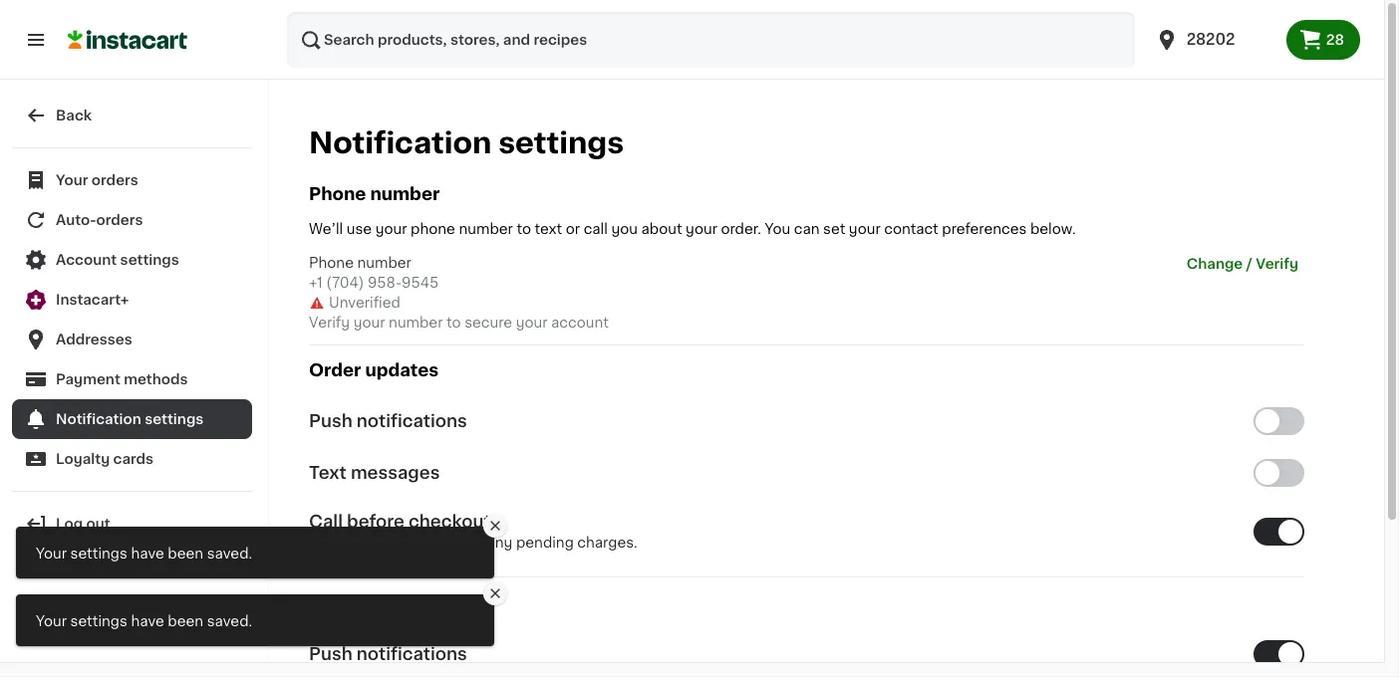 Task type: locate. For each thing, give the bounding box(es) containing it.
phone
[[309, 186, 366, 202], [309, 256, 354, 270]]

notification settings up the phone
[[309, 129, 624, 158]]

1 vertical spatial been
[[168, 615, 204, 629]]

1 vertical spatial notifications
[[357, 647, 467, 663]]

1 horizontal spatial call
[[584, 222, 608, 236]]

your settings have been saved.
[[36, 547, 252, 561], [36, 615, 252, 629]]

push notifications for order
[[309, 414, 467, 430]]

2 push notifications from the top
[[309, 647, 467, 663]]

there
[[421, 537, 458, 551]]

1 vertical spatial call
[[380, 537, 405, 551]]

call
[[584, 222, 608, 236], [380, 537, 405, 551]]

notifications for order
[[357, 414, 467, 430]]

/
[[1247, 257, 1253, 271]]

1 vertical spatial verify
[[309, 316, 350, 330]]

orders for auto-orders
[[96, 213, 143, 227]]

28202
[[1187, 32, 1236, 47]]

push down order
[[309, 414, 353, 430]]

1 vertical spatial phone
[[309, 256, 354, 270]]

charges.
[[578, 537, 638, 551]]

0 vertical spatial have
[[131, 547, 164, 561]]

1 vertical spatial push notifications
[[309, 647, 467, 663]]

change / verify button
[[1181, 253, 1305, 275]]

to left text
[[517, 222, 531, 236]]

2 we'll from the top
[[309, 537, 343, 551]]

0 vertical spatial notifications
[[357, 414, 467, 430]]

saved. for close toast image
[[207, 615, 252, 629]]

push notifications for marketing
[[309, 647, 467, 663]]

1 horizontal spatial to
[[517, 222, 531, 236]]

push notifications up messages at bottom left
[[309, 414, 467, 430]]

phone inside phone number +1 (704) 958-9545
[[309, 256, 354, 270]]

28
[[1327, 33, 1345, 47]]

1 your settings have been saved. from the top
[[36, 547, 252, 561]]

verify
[[1256, 257, 1299, 271], [309, 316, 350, 330]]

1 horizontal spatial notification settings
[[309, 129, 624, 158]]

0 horizontal spatial call
[[380, 537, 405, 551]]

your
[[56, 173, 88, 187], [36, 547, 67, 561], [36, 615, 67, 629]]

1 vertical spatial orders
[[96, 213, 143, 227]]

call right the or
[[584, 222, 608, 236]]

below.
[[1031, 222, 1077, 236]]

push for marketing updates
[[309, 647, 353, 663]]

notification
[[309, 129, 492, 158], [56, 413, 141, 427]]

notification settings
[[309, 129, 624, 158], [56, 413, 204, 427]]

0 vertical spatial phone
[[309, 186, 366, 202]]

1 vertical spatial to
[[447, 316, 461, 330]]

0 vertical spatial notification
[[309, 129, 492, 158]]

been for close toast icon
[[168, 547, 204, 561]]

close toast image
[[488, 586, 503, 602]]

0 horizontal spatial to
[[447, 316, 461, 330]]

28 button
[[1287, 20, 1361, 60]]

1 notifications from the top
[[357, 414, 467, 430]]

updates for marketing updates
[[405, 596, 478, 612]]

orders up auto-orders
[[92, 173, 138, 187]]

0 vertical spatial your settings have been saved.
[[36, 547, 252, 561]]

updates
[[365, 363, 439, 379], [405, 596, 478, 612]]

instacart+ link
[[12, 280, 252, 320]]

phone number
[[309, 186, 440, 202]]

call before checkout we'll only call if there are any pending charges.
[[309, 515, 638, 551]]

saved.
[[207, 547, 252, 561], [207, 615, 252, 629]]

if
[[408, 537, 417, 551]]

payment
[[56, 373, 120, 387]]

28202 button
[[1155, 12, 1275, 68]]

phone for phone number
[[309, 186, 366, 202]]

verify your number to secure your account
[[309, 316, 609, 330]]

updates left close toast image
[[405, 596, 478, 612]]

orders
[[92, 173, 138, 187], [96, 213, 143, 227]]

been for close toast image
[[168, 615, 204, 629]]

your orders
[[56, 173, 138, 187]]

notifications down marketing updates
[[357, 647, 467, 663]]

2 saved. from the top
[[207, 615, 252, 629]]

your
[[376, 222, 407, 236], [686, 222, 718, 236], [849, 222, 881, 236], [354, 316, 385, 330], [516, 316, 548, 330]]

1 saved. from the top
[[207, 547, 252, 561]]

0 vertical spatial been
[[168, 547, 204, 561]]

to left secure
[[447, 316, 461, 330]]

1 horizontal spatial verify
[[1256, 257, 1299, 271]]

28202 button
[[1143, 12, 1287, 68]]

phone up use
[[309, 186, 366, 202]]

push notifications
[[309, 414, 467, 430], [309, 647, 467, 663]]

1 vertical spatial updates
[[405, 596, 478, 612]]

(704)
[[326, 276, 364, 290]]

1 vertical spatial have
[[131, 615, 164, 629]]

payment methods link
[[12, 360, 252, 400]]

2 your settings have been saved. from the top
[[36, 615, 252, 629]]

2 phone from the top
[[309, 256, 354, 270]]

number up 958-
[[357, 256, 412, 270]]

notification up loyalty cards at left bottom
[[56, 413, 141, 427]]

1 vertical spatial notification settings
[[56, 413, 204, 427]]

push
[[309, 414, 353, 430], [309, 647, 353, 663]]

account
[[551, 316, 609, 330]]

1 push notifications from the top
[[309, 414, 467, 430]]

2 vertical spatial your
[[36, 615, 67, 629]]

0 vertical spatial verify
[[1256, 257, 1299, 271]]

log
[[56, 517, 83, 531]]

number inside phone number +1 (704) 958-9545
[[357, 256, 412, 270]]

text messages
[[309, 466, 440, 482]]

use
[[347, 222, 372, 236]]

notifications
[[357, 414, 467, 430], [357, 647, 467, 663]]

9545
[[402, 276, 439, 290]]

we'll inside call before checkout we'll only call if there are any pending charges.
[[309, 537, 343, 551]]

notification settings down the payment methods link
[[56, 413, 204, 427]]

0 vertical spatial updates
[[365, 363, 439, 379]]

have
[[131, 547, 164, 561], [131, 615, 164, 629]]

auto-orders
[[56, 213, 143, 227]]

call inside call before checkout we'll only call if there are any pending charges.
[[380, 537, 405, 551]]

saved. for close toast icon
[[207, 547, 252, 561]]

verify inside change / verify button
[[1256, 257, 1299, 271]]

number
[[370, 186, 440, 202], [459, 222, 513, 236], [357, 256, 412, 270], [389, 316, 443, 330]]

updates right order
[[365, 363, 439, 379]]

958-
[[368, 276, 402, 290]]

close toast image
[[488, 518, 503, 534]]

phone up (704) on the left of page
[[309, 256, 354, 270]]

your settings have been saved. for close toast icon
[[36, 547, 252, 561]]

checkout
[[409, 515, 491, 531]]

2 been from the top
[[168, 615, 204, 629]]

1 have from the top
[[131, 547, 164, 561]]

push down marketing
[[309, 647, 353, 663]]

0 vertical spatial to
[[517, 222, 531, 236]]

0 vertical spatial push notifications
[[309, 414, 467, 430]]

1 phone from the top
[[309, 186, 366, 202]]

0 vertical spatial we'll
[[309, 222, 343, 236]]

0 vertical spatial push
[[309, 414, 353, 430]]

1 vertical spatial push
[[309, 647, 353, 663]]

call left if
[[380, 537, 405, 551]]

1 we'll from the top
[[309, 222, 343, 236]]

orders up account settings
[[96, 213, 143, 227]]

0 vertical spatial saved.
[[207, 547, 252, 561]]

text
[[309, 466, 347, 482]]

2 notifications from the top
[[357, 647, 467, 663]]

notifications up messages at bottom left
[[357, 414, 467, 430]]

number up the phone
[[370, 186, 440, 202]]

1 vertical spatial your
[[36, 547, 67, 561]]

2 push from the top
[[309, 647, 353, 663]]

updates for order updates
[[365, 363, 439, 379]]

1 been from the top
[[168, 547, 204, 561]]

None search field
[[287, 12, 1135, 68]]

text
[[535, 222, 562, 236]]

we'll
[[309, 222, 343, 236], [309, 537, 343, 551]]

1 vertical spatial saved.
[[207, 615, 252, 629]]

verify down unverified
[[309, 316, 350, 330]]

to
[[517, 222, 531, 236], [447, 316, 461, 330]]

push notifications down marketing updates
[[309, 647, 467, 663]]

1 vertical spatial we'll
[[309, 537, 343, 551]]

account
[[56, 253, 117, 267]]

marketing
[[309, 596, 401, 612]]

we'll left use
[[309, 222, 343, 236]]

1 vertical spatial your settings have been saved.
[[36, 615, 252, 629]]

you
[[765, 222, 791, 236]]

marketing updates
[[309, 596, 478, 612]]

0 vertical spatial orders
[[92, 173, 138, 187]]

1 push from the top
[[309, 414, 353, 430]]

0 horizontal spatial notification
[[56, 413, 141, 427]]

been
[[168, 547, 204, 561], [168, 615, 204, 629]]

notification up phone number
[[309, 129, 492, 158]]

we'll down call
[[309, 537, 343, 551]]

payment methods
[[56, 373, 188, 387]]

settings
[[499, 129, 624, 158], [120, 253, 179, 267], [145, 413, 204, 427], [70, 547, 127, 561], [70, 615, 127, 629]]

2 have from the top
[[131, 615, 164, 629]]

change / verify
[[1187, 257, 1299, 271]]

Search field
[[287, 12, 1135, 68]]

phone for phone number +1 (704) 958-9545
[[309, 256, 354, 270]]

verify right /
[[1256, 257, 1299, 271]]



Task type: vqa. For each thing, say whether or not it's contained in the screenshot.
THE METHOD in the left of the page
no



Task type: describe. For each thing, give the bounding box(es) containing it.
your down unverified
[[354, 316, 385, 330]]

instacart+
[[56, 293, 129, 307]]

call
[[309, 515, 343, 531]]

contact
[[885, 222, 939, 236]]

account settings link
[[12, 240, 252, 280]]

only
[[347, 537, 377, 551]]

your for close toast image
[[36, 615, 67, 629]]

unverified
[[329, 296, 401, 310]]

your right set
[[849, 222, 881, 236]]

change
[[1187, 257, 1244, 271]]

1 horizontal spatial notification
[[309, 129, 492, 158]]

notification settings link
[[12, 400, 252, 440]]

notifications for marketing
[[357, 647, 467, 663]]

phone
[[411, 222, 456, 236]]

order updates
[[309, 363, 439, 379]]

loyalty
[[56, 453, 110, 467]]

number down 9545
[[389, 316, 443, 330]]

or
[[566, 222, 580, 236]]

before
[[347, 515, 405, 531]]

auto-
[[56, 213, 96, 227]]

your right use
[[376, 222, 407, 236]]

auto-orders link
[[12, 200, 252, 240]]

methods
[[124, 373, 188, 387]]

phone number +1 (704) 958-9545
[[309, 256, 439, 290]]

your settings have been saved. for close toast image
[[36, 615, 252, 629]]

out
[[86, 517, 110, 531]]

your left order.
[[686, 222, 718, 236]]

log out
[[56, 517, 110, 531]]

+1
[[309, 276, 323, 290]]

loyalty cards
[[56, 453, 154, 467]]

account settings
[[56, 253, 179, 267]]

pending
[[516, 537, 574, 551]]

push for order updates
[[309, 414, 353, 430]]

messages
[[351, 466, 440, 482]]

back link
[[12, 96, 252, 136]]

number right the phone
[[459, 222, 513, 236]]

0 horizontal spatial verify
[[309, 316, 350, 330]]

can
[[794, 222, 820, 236]]

cards
[[113, 453, 154, 467]]

about
[[642, 222, 683, 236]]

log out link
[[12, 504, 252, 544]]

have for close toast image
[[131, 615, 164, 629]]

orders for your orders
[[92, 173, 138, 187]]

your orders link
[[12, 161, 252, 200]]

0 vertical spatial your
[[56, 173, 88, 187]]

back
[[56, 109, 92, 123]]

are
[[461, 537, 484, 551]]

your for close toast icon
[[36, 547, 67, 561]]

addresses link
[[12, 320, 252, 360]]

loyalty cards link
[[12, 440, 252, 480]]

you
[[612, 222, 638, 236]]

instacart logo image
[[68, 28, 187, 52]]

order.
[[721, 222, 762, 236]]

order
[[309, 363, 361, 379]]

set
[[824, 222, 846, 236]]

0 vertical spatial call
[[584, 222, 608, 236]]

any
[[487, 537, 513, 551]]

your right secure
[[516, 316, 548, 330]]

we'll use your phone number to text or call you about your order. you can set your contact preferences below.
[[309, 222, 1077, 236]]

secure
[[465, 316, 513, 330]]

0 horizontal spatial notification settings
[[56, 413, 204, 427]]

have for close toast icon
[[131, 547, 164, 561]]

0 vertical spatial notification settings
[[309, 129, 624, 158]]

addresses
[[56, 333, 132, 347]]

preferences
[[943, 222, 1027, 236]]

1 vertical spatial notification
[[56, 413, 141, 427]]



